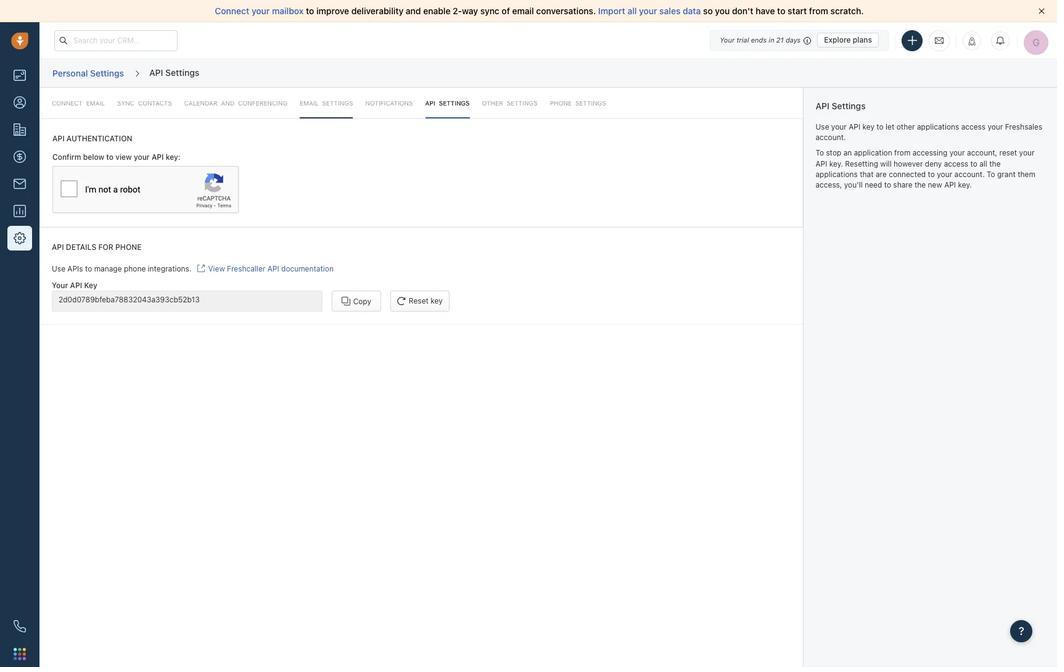 Task type: vqa. For each thing, say whether or not it's contained in the screenshot.
Other
yes



Task type: describe. For each thing, give the bounding box(es) containing it.
tab panel containing api authentication
[[39, 88, 803, 227]]

close image
[[1039, 8, 1045, 14]]

reset
[[409, 296, 429, 305]]

to inside tab panel
[[106, 153, 114, 162]]

view freshcaller api documentation link
[[192, 263, 334, 274]]

api up stop
[[816, 101, 830, 111]]

use for api details for phone
[[52, 264, 65, 273]]

will
[[881, 159, 892, 168]]

new
[[928, 180, 943, 189]]

use your api key to let other applications access your freshsales account.
[[816, 122, 1043, 142]]

scratch.
[[831, 6, 864, 16]]

to down deny
[[928, 169, 935, 179]]

import
[[598, 6, 626, 16]]

to inside use your api key to let other applications access your freshsales account.
[[877, 122, 884, 131]]

personal settings
[[52, 68, 124, 78]]

phone
[[115, 242, 142, 252]]

view
[[116, 153, 132, 162]]

start
[[788, 6, 807, 16]]

you
[[715, 6, 730, 16]]

api authentication
[[52, 134, 132, 143]]

1 horizontal spatial to
[[987, 169, 996, 179]]

calendar
[[184, 99, 218, 107]]

0 vertical spatial key.
[[830, 159, 843, 168]]

conversations.
[[536, 6, 596, 16]]

2-
[[453, 6, 462, 16]]

connect email
[[52, 99, 105, 107]]

api settings link
[[425, 88, 470, 119]]

key
[[84, 281, 97, 290]]

email inside tab list
[[86, 99, 105, 107]]

account,
[[968, 148, 998, 158]]

details
[[66, 242, 96, 252]]

so
[[703, 6, 713, 16]]

way
[[462, 6, 478, 16]]

view freshcaller api documentation
[[208, 264, 334, 273]]

import all your sales data link
[[598, 6, 703, 16]]

your right reset
[[1020, 148, 1035, 158]]

tab list containing connect email
[[39, 88, 803, 119]]

days
[[786, 36, 801, 44]]

0 vertical spatial from
[[810, 6, 829, 16]]

your for your api key
[[52, 281, 68, 290]]

to down are on the top
[[885, 180, 892, 189]]

them
[[1018, 169, 1036, 179]]

connect for connect email
[[52, 99, 83, 107]]

data
[[683, 6, 701, 16]]

:
[[178, 153, 181, 162]]

below
[[83, 153, 104, 162]]

conferencing
[[238, 99, 288, 107]]

for
[[98, 242, 113, 252]]

api left :
[[152, 153, 164, 162]]

phone element
[[7, 614, 32, 639]]

sync contacts link
[[117, 88, 172, 119]]

2d0d0789bfeba78832043a393cb52b13
[[59, 295, 200, 304]]

mailbox
[[272, 6, 304, 16]]

0 horizontal spatial to
[[816, 148, 824, 158]]

api right freshcaller
[[268, 264, 279, 273]]

api right new
[[945, 180, 956, 189]]

an
[[844, 148, 852, 158]]

api up confirm
[[52, 134, 65, 143]]

stop
[[826, 148, 842, 158]]

in
[[769, 36, 775, 44]]

applications inside "to stop an application from accessing your account, reset your api key. resetting will however deny access to all the applications that are connected to your account. to grant them access, you'll need to share the new api key."
[[816, 169, 858, 179]]

other
[[897, 122, 915, 131]]

contacts
[[138, 99, 172, 107]]

your left mailbox
[[252, 6, 270, 16]]

personal
[[52, 68, 88, 78]]

confirm
[[52, 153, 81, 162]]

grant
[[998, 169, 1016, 179]]

sales
[[660, 6, 681, 16]]

integrations.
[[148, 264, 192, 273]]

accessing
[[913, 148, 948, 158]]

have
[[756, 6, 775, 16]]

sync contacts
[[117, 99, 172, 107]]

notifications link
[[366, 88, 413, 119]]

view
[[208, 264, 225, 273]]

manage
[[94, 264, 122, 273]]

api settings inside tab list
[[425, 99, 470, 107]]

api details for phone
[[52, 242, 142, 252]]

explore plans
[[825, 35, 873, 44]]

settings up calendar
[[165, 67, 199, 78]]

other settings link
[[482, 88, 538, 119]]

0 vertical spatial the
[[990, 159, 1001, 168]]

email image
[[935, 35, 944, 46]]

api inside use your api key to let other applications access your freshsales account.
[[849, 122, 861, 131]]

are
[[876, 169, 887, 179]]

settings for email settings 'link'
[[322, 99, 353, 107]]

0 vertical spatial all
[[628, 6, 637, 16]]

sync
[[481, 6, 500, 16]]

connected
[[889, 169, 926, 179]]

to stop an application from accessing your account, reset your api key. resetting will however deny access to all the applications that are connected to your account. to grant them access, you'll need to share the new api key.
[[816, 148, 1036, 189]]

sync
[[117, 99, 134, 107]]

1 vertical spatial the
[[915, 180, 926, 189]]

phone settings
[[550, 99, 606, 107]]

reset key
[[409, 296, 443, 305]]

api down stop
[[816, 159, 828, 168]]

all inside "to stop an application from accessing your account, reset your api key. resetting will however deny access to all the applications that are connected to your account. to grant them access, you'll need to share the new api key."
[[980, 159, 988, 168]]

connect your mailbox to improve deliverability and enable 2-way sync of email conversations. import all your sales data so you don't have to start from scratch.
[[215, 6, 864, 16]]

other settings
[[482, 99, 538, 107]]

don't
[[732, 6, 754, 16]]

your api key
[[52, 281, 97, 290]]

documentation
[[281, 264, 334, 273]]

access inside use your api key to let other applications access your freshsales account.
[[962, 122, 986, 131]]

from inside "to stop an application from accessing your account, reset your api key. resetting will however deny access to all the applications that are connected to your account. to grant them access, you'll need to share the new api key."
[[895, 148, 911, 158]]

copy button
[[332, 291, 381, 312]]

explore
[[825, 35, 851, 44]]

share
[[894, 180, 913, 189]]

key inside button
[[431, 296, 443, 305]]

your trial ends in 21 days
[[720, 36, 801, 44]]



Task type: locate. For each thing, give the bounding box(es) containing it.
1 horizontal spatial key.
[[959, 180, 972, 189]]

your left account,
[[950, 148, 965, 158]]

key right view
[[166, 153, 178, 162]]

1 settings from the left
[[507, 99, 538, 107]]

phone image
[[14, 620, 26, 632]]

settings inside the personal settings 'link'
[[90, 68, 124, 78]]

1 vertical spatial use
[[52, 264, 65, 273]]

use for api settings
[[816, 122, 830, 131]]

key.
[[830, 159, 843, 168], [959, 180, 972, 189]]

Search your CRM... text field
[[54, 30, 178, 51]]

2 settings from the left
[[576, 99, 606, 107]]

the left new
[[915, 180, 926, 189]]

settings for the api settings link
[[439, 99, 470, 107]]

0 horizontal spatial and
[[221, 99, 235, 107]]

settings right other
[[507, 99, 538, 107]]

account. down account,
[[955, 169, 985, 179]]

0 horizontal spatial settings
[[507, 99, 538, 107]]

access
[[962, 122, 986, 131], [945, 159, 969, 168]]

all down account,
[[980, 159, 988, 168]]

your right view
[[134, 153, 150, 162]]

reset key button
[[390, 291, 450, 312]]

settings for other settings
[[507, 99, 538, 107]]

tab list
[[39, 88, 803, 119]]

your up new
[[937, 169, 953, 179]]

1 horizontal spatial applications
[[918, 122, 960, 131]]

0 horizontal spatial all
[[628, 6, 637, 16]]

1 horizontal spatial your
[[720, 36, 735, 44]]

application
[[854, 148, 893, 158]]

your up stop
[[832, 122, 847, 131]]

0 horizontal spatial your
[[52, 281, 68, 290]]

of
[[502, 6, 510, 16]]

1 horizontal spatial from
[[895, 148, 911, 158]]

phone
[[124, 264, 146, 273]]

1 horizontal spatial key
[[431, 296, 443, 305]]

account. up stop
[[816, 133, 846, 142]]

you'll
[[845, 180, 863, 189]]

applications inside use your api key to let other applications access your freshsales account.
[[918, 122, 960, 131]]

1 vertical spatial and
[[221, 99, 235, 107]]

access,
[[816, 180, 843, 189]]

1 horizontal spatial account.
[[955, 169, 985, 179]]

all right the 'import'
[[628, 6, 637, 16]]

0 horizontal spatial key.
[[830, 159, 843, 168]]

use apis to manage phone integrations.
[[52, 264, 192, 273]]

0 horizontal spatial account.
[[816, 133, 846, 142]]

1 vertical spatial to
[[987, 169, 996, 179]]

2 horizontal spatial api settings
[[816, 101, 866, 111]]

account.
[[816, 133, 846, 142], [955, 169, 985, 179]]

freshsales
[[1006, 122, 1043, 131]]

1 horizontal spatial api settings
[[425, 99, 470, 107]]

from right the start
[[810, 6, 829, 16]]

your
[[252, 6, 270, 16], [639, 6, 657, 16], [832, 122, 847, 131], [988, 122, 1004, 131], [950, 148, 965, 158], [1020, 148, 1035, 158], [134, 153, 150, 162], [937, 169, 953, 179]]

1 horizontal spatial and
[[406, 6, 421, 16]]

1 horizontal spatial use
[[816, 122, 830, 131]]

that
[[860, 169, 874, 179]]

api right 'notifications'
[[425, 99, 435, 107]]

key
[[863, 122, 875, 131], [166, 153, 178, 162], [431, 296, 443, 305]]

email settings
[[300, 99, 353, 107]]

connect your mailbox link
[[215, 6, 306, 16]]

key inside tab panel
[[166, 153, 178, 162]]

key inside use your api key to let other applications access your freshsales account.
[[863, 122, 875, 131]]

1 horizontal spatial connect
[[215, 6, 249, 16]]

to
[[816, 148, 824, 158], [987, 169, 996, 179]]

to right mailbox
[[306, 6, 314, 16]]

calendar and conferencing
[[184, 99, 288, 107]]

0 vertical spatial email
[[512, 6, 534, 16]]

email
[[512, 6, 534, 16], [86, 99, 105, 107]]

1 vertical spatial connect
[[52, 99, 83, 107]]

apis
[[67, 264, 83, 273]]

settings for phone settings
[[576, 99, 606, 107]]

settings down the search your crm... text box
[[90, 68, 124, 78]]

connect inside the connect email link
[[52, 99, 83, 107]]

api settings up stop
[[816, 101, 866, 111]]

settings
[[165, 67, 199, 78], [90, 68, 124, 78], [322, 99, 353, 107], [439, 99, 470, 107], [832, 101, 866, 111]]

your left freshsales
[[988, 122, 1004, 131]]

settings inside the api settings link
[[439, 99, 470, 107]]

your down apis
[[52, 281, 68, 290]]

your left sales
[[639, 6, 657, 16]]

0 vertical spatial your
[[720, 36, 735, 44]]

all
[[628, 6, 637, 16], [980, 159, 988, 168]]

use left apis
[[52, 264, 65, 273]]

phone
[[550, 99, 572, 107]]

your inside tab panel
[[134, 153, 150, 162]]

api inside tab list
[[425, 99, 435, 107]]

key right reset
[[431, 296, 443, 305]]

access right deny
[[945, 159, 969, 168]]

0 vertical spatial use
[[816, 122, 830, 131]]

api settings up the contacts on the top of the page
[[149, 67, 199, 78]]

2 horizontal spatial key
[[863, 122, 875, 131]]

1 horizontal spatial settings
[[576, 99, 606, 107]]

to left stop
[[816, 148, 824, 158]]

copy
[[353, 296, 371, 306]]

0 vertical spatial access
[[962, 122, 986, 131]]

account. inside use your api key to let other applications access your freshsales account.
[[816, 133, 846, 142]]

let
[[886, 122, 895, 131]]

to left grant
[[987, 169, 996, 179]]

resetting
[[846, 159, 879, 168]]

settings for the personal settings 'link'
[[90, 68, 124, 78]]

deny
[[925, 159, 942, 168]]

api up the contacts on the top of the page
[[149, 67, 163, 78]]

key left let
[[863, 122, 875, 131]]

applications up access,
[[816, 169, 858, 179]]

1 vertical spatial your
[[52, 281, 68, 290]]

settings right phone
[[576, 99, 606, 107]]

0 vertical spatial applications
[[918, 122, 960, 131]]

0 vertical spatial to
[[816, 148, 824, 158]]

enable
[[423, 6, 451, 16]]

email left sync
[[86, 99, 105, 107]]

freshcaller
[[227, 264, 266, 273]]

your left trial
[[720, 36, 735, 44]]

1 vertical spatial key
[[166, 153, 178, 162]]

however
[[894, 159, 923, 168]]

access up account,
[[962, 122, 986, 131]]

reset
[[1000, 148, 1018, 158]]

1 vertical spatial from
[[895, 148, 911, 158]]

to
[[306, 6, 314, 16], [778, 6, 786, 16], [877, 122, 884, 131], [106, 153, 114, 162], [971, 159, 978, 168], [928, 169, 935, 179], [885, 180, 892, 189], [85, 264, 92, 273]]

use
[[816, 122, 830, 131], [52, 264, 65, 273]]

0 horizontal spatial the
[[915, 180, 926, 189]]

0 horizontal spatial key
[[166, 153, 178, 162]]

personal settings link
[[52, 63, 125, 83]]

settings
[[507, 99, 538, 107], [576, 99, 606, 107]]

use inside use your api key to let other applications access your freshsales account.
[[816, 122, 830, 131]]

plans
[[853, 35, 873, 44]]

21
[[777, 36, 784, 44]]

1 vertical spatial account.
[[955, 169, 985, 179]]

0 horizontal spatial connect
[[52, 99, 83, 107]]

api left key
[[70, 281, 82, 290]]

phone settings link
[[550, 88, 606, 119]]

connect down personal at the top left
[[52, 99, 83, 107]]

and left enable
[[406, 6, 421, 16]]

email settings link
[[300, 88, 353, 119]]

1 vertical spatial access
[[945, 159, 969, 168]]

1 vertical spatial email
[[86, 99, 105, 107]]

trial
[[737, 36, 749, 44]]

and
[[406, 6, 421, 16], [221, 99, 235, 107]]

0 vertical spatial account.
[[816, 133, 846, 142]]

0 vertical spatial connect
[[215, 6, 249, 16]]

1 vertical spatial key.
[[959, 180, 972, 189]]

api up an
[[849, 122, 861, 131]]

api left 'details'
[[52, 242, 64, 252]]

to left the start
[[778, 6, 786, 16]]

0 vertical spatial and
[[406, 6, 421, 16]]

1 horizontal spatial all
[[980, 159, 988, 168]]

connect for connect your mailbox to improve deliverability and enable 2-way sync of email conversations. import all your sales data so you don't have to start from scratch.
[[215, 6, 249, 16]]

your for your trial ends in 21 days
[[720, 36, 735, 44]]

to left let
[[877, 122, 884, 131]]

to right apis
[[85, 264, 92, 273]]

access inside "to stop an application from accessing your account, reset your api key. resetting will however deny access to all the applications that are connected to your account. to grant them access, you'll need to share the new api key."
[[945, 159, 969, 168]]

settings right email
[[322, 99, 353, 107]]

connect email link
[[52, 88, 105, 119]]

ends
[[751, 36, 767, 44]]

and inside tab list
[[221, 99, 235, 107]]

tab panel
[[39, 88, 803, 227]]

1 horizontal spatial the
[[990, 159, 1001, 168]]

2 vertical spatial key
[[431, 296, 443, 305]]

account. inside "to stop an application from accessing your account, reset your api key. resetting will however deny access to all the applications that are connected to your account. to grant them access, you'll need to share the new api key."
[[955, 169, 985, 179]]

0 vertical spatial key
[[863, 122, 875, 131]]

email right of
[[512, 6, 534, 16]]

email
[[300, 99, 319, 107]]

settings left other
[[439, 99, 470, 107]]

1 vertical spatial all
[[980, 159, 988, 168]]

key. down stop
[[830, 159, 843, 168]]

api
[[149, 67, 163, 78], [425, 99, 435, 107], [816, 101, 830, 111], [849, 122, 861, 131], [52, 134, 65, 143], [152, 153, 164, 162], [816, 159, 828, 168], [945, 180, 956, 189], [52, 242, 64, 252], [268, 264, 279, 273], [70, 281, 82, 290]]

to left view
[[106, 153, 114, 162]]

notifications
[[366, 99, 413, 107]]

0 horizontal spatial api settings
[[149, 67, 199, 78]]

0 horizontal spatial email
[[86, 99, 105, 107]]

to down account,
[[971, 159, 978, 168]]

0 horizontal spatial use
[[52, 264, 65, 273]]

calendar and conferencing link
[[184, 88, 288, 119]]

from
[[810, 6, 829, 16], [895, 148, 911, 158]]

1 vertical spatial applications
[[816, 169, 858, 179]]

need
[[865, 180, 883, 189]]

the up grant
[[990, 159, 1001, 168]]

applications up the "accessing"
[[918, 122, 960, 131]]

from up however on the right top
[[895, 148, 911, 158]]

0 horizontal spatial from
[[810, 6, 829, 16]]

use up stop
[[816, 122, 830, 131]]

settings up an
[[832, 101, 866, 111]]

and right calendar
[[221, 99, 235, 107]]

key. right new
[[959, 180, 972, 189]]

authentication
[[67, 134, 132, 143]]

api settings left other
[[425, 99, 470, 107]]

api settings
[[149, 67, 199, 78], [425, 99, 470, 107], [816, 101, 866, 111]]

0 horizontal spatial applications
[[816, 169, 858, 179]]

other
[[482, 99, 503, 107]]

the
[[990, 159, 1001, 168], [915, 180, 926, 189]]

your
[[720, 36, 735, 44], [52, 281, 68, 290]]

connect left mailbox
[[215, 6, 249, 16]]

1 horizontal spatial email
[[512, 6, 534, 16]]

settings inside email settings 'link'
[[322, 99, 353, 107]]

freshworks switcher image
[[14, 648, 26, 660]]



